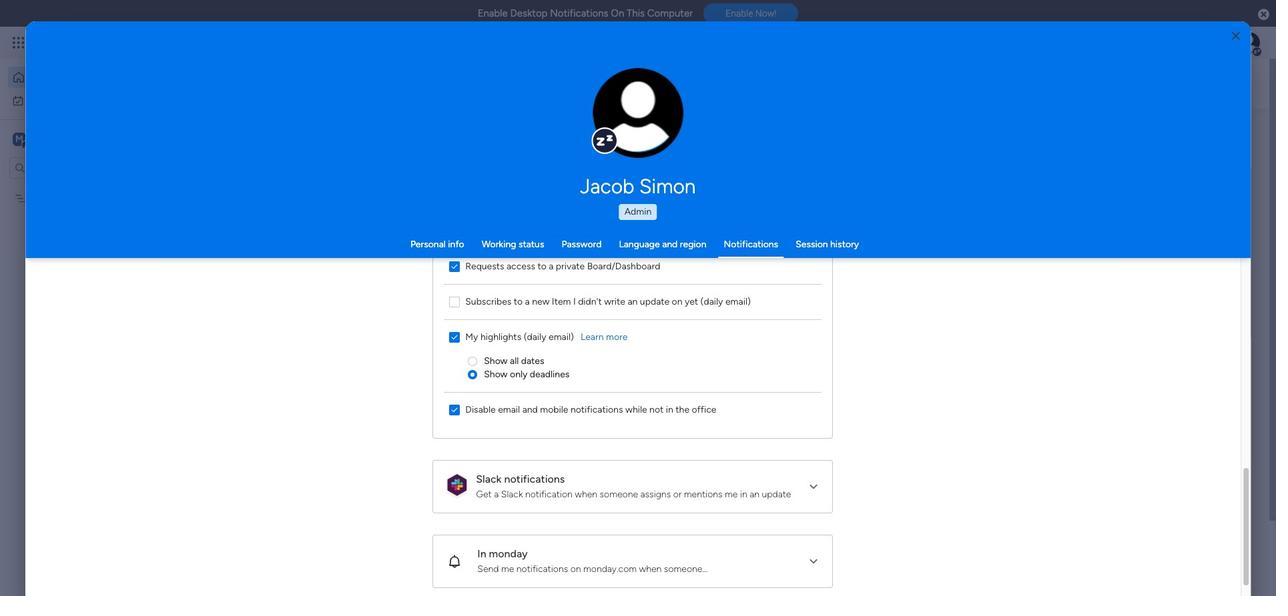 Task type: describe. For each thing, give the bounding box(es) containing it.
dapulse close image
[[1259, 8, 1270, 21]]

workspace selection element
[[13, 131, 112, 149]]

working status link
[[482, 239, 544, 250]]

1 horizontal spatial (daily
[[701, 296, 724, 307]]

1 horizontal spatial notifications
[[724, 239, 779, 250]]

my for my work
[[29, 94, 42, 106]]

subscribes
[[466, 296, 512, 307]]

learn more link
[[581, 331, 628, 344]]

requests access to a private board/dashboard
[[466, 261, 661, 272]]

disable
[[466, 404, 496, 416]]

invite your teammates and start collaborating
[[347, 457, 566, 470]]

0 vertical spatial slack
[[476, 473, 502, 486]]

teammates
[[401, 457, 455, 470]]

dates
[[521, 356, 545, 367]]

my highlights (daily email)
[[466, 332, 574, 343]]

item
[[552, 296, 571, 307]]

all
[[510, 356, 519, 367]]

change profile picture button
[[593, 68, 684, 159]]

me inside slack notifications get a slack notification when someone assigns or mentions me in an update
[[725, 489, 738, 500]]

private
[[556, 261, 585, 272]]

in inside region
[[666, 404, 674, 416]]

show only deadlines
[[484, 369, 570, 380]]

requests
[[466, 261, 505, 272]]

personal info link
[[411, 239, 464, 250]]

enable for enable now!
[[726, 8, 754, 19]]

enable for enable desktop notifications on this computer
[[478, 7, 508, 19]]

deadlines
[[530, 369, 570, 380]]

0 horizontal spatial (daily
[[524, 332, 547, 343]]

someone...
[[664, 564, 708, 575]]

work inside button
[[45, 94, 65, 106]]

enable now!
[[726, 8, 777, 19]]

session
[[796, 239, 828, 250]]

password
[[562, 239, 602, 250]]

now!
[[756, 8, 777, 19]]

while
[[626, 404, 648, 416]]

simon
[[640, 175, 696, 199]]

admin
[[625, 206, 652, 218]]

working status
[[482, 239, 544, 250]]

in
[[478, 548, 487, 561]]

region
[[680, 239, 707, 250]]

enable desktop notifications on this computer
[[478, 7, 693, 19]]

0 horizontal spatial email)
[[549, 332, 574, 343]]

app
[[1130, 236, 1149, 248]]

i
[[574, 296, 576, 307]]

subscribes to a new item i didn't write an update on yet (daily email)
[[466, 296, 751, 307]]

jacob simon button
[[455, 175, 822, 199]]

1 horizontal spatial work
[[280, 293, 300, 304]]

my work
[[29, 94, 65, 106]]

your
[[377, 457, 398, 470]]

this
[[627, 7, 645, 19]]

show all dates
[[484, 356, 545, 367]]

>
[[360, 293, 366, 304]]

on inside in monday send me notifications on monday.com when someone...
[[571, 564, 581, 575]]

home
[[31, 71, 56, 83]]

slack notifications get a slack notification when someone assigns or mentions me in an update
[[476, 473, 792, 500]]

mentions
[[684, 489, 723, 500]]

main inside workspace selection element
[[31, 133, 54, 145]]

mobile
[[540, 404, 569, 416]]

update inside slack notifications get a slack notification when someone assigns or mentions me in an update
[[762, 489, 792, 500]]

1 horizontal spatial email)
[[726, 296, 751, 307]]

region containing requests access to a private board/dashboard
[[434, 0, 833, 438]]

personal info
[[411, 239, 464, 250]]

0 vertical spatial to
[[538, 261, 547, 272]]

the
[[676, 404, 690, 416]]

install
[[1050, 236, 1076, 248]]

access
[[507, 261, 536, 272]]

workspace image
[[13, 132, 26, 147]]

session history
[[796, 239, 859, 250]]

1 vertical spatial to
[[514, 296, 523, 307]]

notifications link
[[724, 239, 779, 250]]

send
[[478, 564, 499, 575]]

close image
[[1232, 31, 1240, 41]]

me inside in monday send me notifications on monday.com when someone...
[[502, 564, 515, 575]]

collaborating
[[503, 457, 566, 470]]

1 vertical spatial workspace
[[390, 293, 435, 304]]

home button
[[8, 67, 144, 88]]

disable email and mobile notifications while not in the office
[[466, 404, 717, 416]]

my work button
[[8, 90, 144, 111]]

show for show only deadlines
[[484, 369, 508, 380]]

my for my board
[[31, 193, 44, 204]]

add to favorites image
[[418, 271, 431, 284]]

computer
[[648, 7, 693, 19]]

board
[[47, 193, 71, 204]]

and inside region
[[523, 404, 538, 416]]

notifications inside slack notifications get a slack notification when someone assigns or mentions me in an update
[[505, 473, 565, 486]]

monday
[[489, 548, 528, 561]]

not
[[650, 404, 664, 416]]

didn't
[[579, 296, 602, 307]]

jacob simon image
[[1239, 32, 1261, 53]]

1 vertical spatial slack
[[501, 489, 523, 500]]

show for show all dates
[[484, 356, 508, 367]]

in monday send me notifications on monday.com when someone...
[[478, 548, 708, 575]]

my board
[[31, 193, 71, 204]]

0 horizontal spatial an
[[628, 296, 638, 307]]

status
[[519, 239, 544, 250]]



Task type: locate. For each thing, give the bounding box(es) containing it.
0 vertical spatial show
[[484, 356, 508, 367]]

1 horizontal spatial update
[[762, 489, 792, 500]]

1 vertical spatial on
[[571, 564, 581, 575]]

only
[[510, 369, 528, 380]]

an right mentions
[[750, 489, 760, 500]]

to left new
[[514, 296, 523, 307]]

main workspace
[[31, 133, 110, 145]]

1 vertical spatial email)
[[549, 332, 574, 343]]

management
[[302, 293, 358, 304]]

0 horizontal spatial a
[[494, 489, 499, 500]]

yet
[[685, 296, 699, 307]]

1 vertical spatial update
[[762, 489, 792, 500]]

0 vertical spatial and
[[662, 239, 678, 250]]

0 horizontal spatial to
[[514, 296, 523, 307]]

notifications left the while at bottom
[[571, 404, 623, 416]]

on left monday.com
[[571, 564, 581, 575]]

m
[[15, 133, 23, 145]]

when inside in monday send me notifications on monday.com when someone...
[[640, 564, 662, 575]]

1 horizontal spatial to
[[538, 261, 547, 272]]

enable inside 'button'
[[726, 8, 754, 19]]

someone
[[600, 489, 639, 500]]

1 horizontal spatial a
[[525, 296, 530, 307]]

invite
[[347, 457, 374, 470]]

1 horizontal spatial enable
[[726, 8, 754, 19]]

language and region link
[[619, 239, 707, 250]]

1 horizontal spatial workspace
[[390, 293, 435, 304]]

desktop
[[510, 7, 548, 19]]

1 vertical spatial notifications
[[505, 473, 565, 486]]

0 horizontal spatial work
[[45, 94, 65, 106]]

jacob
[[581, 175, 635, 199]]

learn more
[[581, 332, 628, 343]]

enable left now!
[[726, 8, 754, 19]]

personal
[[411, 239, 446, 250]]

1 vertical spatial and
[[523, 404, 538, 416]]

0 horizontal spatial enable
[[478, 7, 508, 19]]

me right mentions
[[725, 489, 738, 500]]

1 vertical spatial a
[[525, 296, 530, 307]]

in right mentions
[[741, 489, 748, 500]]

office
[[692, 404, 717, 416]]

language and region
[[619, 239, 707, 250]]

when left the someone
[[575, 489, 598, 500]]

an right write
[[628, 296, 638, 307]]

work management > main workspace link
[[257, 162, 444, 312]]

work management > main workspace
[[280, 293, 435, 304]]

board/dashboard
[[588, 261, 661, 272]]

work left management
[[280, 293, 300, 304]]

0 vertical spatial on
[[672, 296, 683, 307]]

when
[[575, 489, 598, 500], [640, 564, 662, 575]]

enable now! button
[[704, 4, 799, 24]]

and
[[662, 239, 678, 250], [523, 404, 538, 416], [458, 457, 476, 470]]

info
[[448, 239, 464, 250]]

0 horizontal spatial in
[[666, 404, 674, 416]]

2 vertical spatial and
[[458, 457, 476, 470]]

on
[[611, 7, 624, 19]]

on left yet
[[672, 296, 683, 307]]

my board list box
[[0, 184, 170, 390]]

0 horizontal spatial on
[[571, 564, 581, 575]]

2 horizontal spatial a
[[549, 261, 554, 272]]

my for my highlights (daily email)
[[466, 332, 479, 343]]

update
[[640, 296, 670, 307], [762, 489, 792, 500]]

1 vertical spatial show
[[484, 369, 508, 380]]

select product image
[[12, 36, 25, 49]]

0 horizontal spatial and
[[458, 457, 476, 470]]

workspace
[[57, 133, 110, 145], [390, 293, 435, 304]]

main right >
[[368, 293, 388, 304]]

our
[[1078, 236, 1095, 248]]

a for notifications
[[494, 489, 499, 500]]

2 vertical spatial a
[[494, 489, 499, 500]]

0 horizontal spatial me
[[502, 564, 515, 575]]

0 horizontal spatial when
[[575, 489, 598, 500]]

1 vertical spatial notifications
[[724, 239, 779, 250]]

and right email
[[523, 404, 538, 416]]

1 vertical spatial main
[[368, 293, 388, 304]]

profile
[[642, 121, 667, 131]]

2 vertical spatial notifications
[[517, 564, 569, 575]]

1 vertical spatial me
[[502, 564, 515, 575]]

a for access
[[549, 261, 554, 272]]

enable
[[478, 7, 508, 19], [726, 8, 754, 19]]

or
[[674, 489, 682, 500]]

notifications down monday
[[517, 564, 569, 575]]

1 horizontal spatial me
[[725, 489, 738, 500]]

my down home
[[29, 94, 42, 106]]

0 vertical spatial when
[[575, 489, 598, 500]]

1 horizontal spatial an
[[750, 489, 760, 500]]

a right get
[[494, 489, 499, 500]]

2 horizontal spatial and
[[662, 239, 678, 250]]

Search in workspace field
[[28, 160, 112, 176]]

slack right get
[[501, 489, 523, 500]]

1 vertical spatial in
[[741, 489, 748, 500]]

(daily right yet
[[701, 296, 724, 307]]

email
[[498, 404, 520, 416]]

notifications for email
[[571, 404, 623, 416]]

1 horizontal spatial in
[[741, 489, 748, 500]]

picture
[[625, 132, 652, 142]]

0 vertical spatial a
[[549, 261, 554, 272]]

1 vertical spatial (daily
[[524, 332, 547, 343]]

in left "the"
[[666, 404, 674, 416]]

when left someone...
[[640, 564, 662, 575]]

jacob simon
[[581, 175, 696, 199]]

0 vertical spatial my
[[29, 94, 42, 106]]

1 vertical spatial my
[[31, 193, 44, 204]]

0 vertical spatial main
[[31, 133, 54, 145]]

0 vertical spatial me
[[725, 489, 738, 500]]

session history link
[[796, 239, 859, 250]]

1 horizontal spatial when
[[640, 564, 662, 575]]

assigns
[[641, 489, 671, 500]]

and left region at the right of the page
[[662, 239, 678, 250]]

an
[[628, 296, 638, 307], [750, 489, 760, 500]]

slack up get
[[476, 473, 502, 486]]

email)
[[726, 296, 751, 307], [549, 332, 574, 343]]

workspace up search in workspace field
[[57, 133, 110, 145]]

a
[[549, 261, 554, 272], [525, 296, 530, 307], [494, 489, 499, 500]]

0 vertical spatial in
[[666, 404, 674, 416]]

option
[[0, 186, 170, 189]]

0 vertical spatial work
[[45, 94, 65, 106]]

monday.com
[[584, 564, 637, 575]]

1 horizontal spatial and
[[523, 404, 538, 416]]

and left start
[[458, 457, 476, 470]]

an inside slack notifications get a slack notification when someone assigns or mentions me in an update
[[750, 489, 760, 500]]

password link
[[562, 239, 602, 250]]

email) left the learn
[[549, 332, 574, 343]]

my inside button
[[29, 94, 42, 106]]

0 horizontal spatial main
[[31, 133, 54, 145]]

main
[[31, 133, 54, 145], [368, 293, 388, 304]]

write
[[605, 296, 626, 307]]

0 vertical spatial an
[[628, 296, 638, 307]]

my left board
[[31, 193, 44, 204]]

my left highlights
[[466, 332, 479, 343]]

learn
[[581, 332, 604, 343]]

notifications left "on"
[[550, 7, 609, 19]]

work down home
[[45, 94, 65, 106]]

main inside "work management > main workspace" link
[[368, 293, 388, 304]]

show down the show all dates
[[484, 369, 508, 380]]

notifications down collaborating
[[505, 473, 565, 486]]

1 vertical spatial work
[[280, 293, 300, 304]]

notifications
[[550, 7, 609, 19], [724, 239, 779, 250]]

more
[[606, 332, 628, 343]]

main right workspace 'image'
[[31, 133, 54, 145]]

show left all
[[484, 356, 508, 367]]

2 vertical spatial my
[[466, 332, 479, 343]]

notifications right region at the right of the page
[[724, 239, 779, 250]]

0 horizontal spatial update
[[640, 296, 670, 307]]

notifications inside in monday send me notifications on monday.com when someone...
[[517, 564, 569, 575]]

email) right yet
[[726, 296, 751, 307]]

on
[[672, 296, 683, 307], [571, 564, 581, 575]]

0 vertical spatial workspace
[[57, 133, 110, 145]]

a inside slack notifications get a slack notification when someone assigns or mentions me in an update
[[494, 489, 499, 500]]

2 show from the top
[[484, 369, 508, 380]]

my inside list box
[[31, 193, 44, 204]]

notifications
[[571, 404, 623, 416], [505, 473, 565, 486], [517, 564, 569, 575]]

0 vertical spatial (daily
[[701, 296, 724, 307]]

when inside slack notifications get a slack notification when someone assigns or mentions me in an update
[[575, 489, 598, 500]]

get
[[476, 489, 492, 500]]

1 vertical spatial an
[[750, 489, 760, 500]]

a left the private
[[549, 261, 554, 272]]

0 horizontal spatial notifications
[[550, 7, 609, 19]]

to right 'access'
[[538, 261, 547, 272]]

new
[[532, 296, 550, 307]]

history
[[831, 239, 859, 250]]

install our mobile app
[[1050, 236, 1149, 248]]

me down monday
[[502, 564, 515, 575]]

notification
[[526, 489, 573, 500]]

language
[[619, 239, 660, 250]]

enable left desktop
[[478, 7, 508, 19]]

region
[[434, 0, 833, 438]]

in inside slack notifications get a slack notification when someone assigns or mentions me in an update
[[741, 489, 748, 500]]

install our mobile app link
[[1050, 235, 1217, 250]]

in
[[666, 404, 674, 416], [741, 489, 748, 500]]

a left new
[[525, 296, 530, 307]]

change profile picture
[[610, 121, 667, 142]]

(daily up dates
[[524, 332, 547, 343]]

0 horizontal spatial workspace
[[57, 133, 110, 145]]

1 horizontal spatial on
[[672, 296, 683, 307]]

1 vertical spatial when
[[640, 564, 662, 575]]

0 vertical spatial email)
[[726, 296, 751, 307]]

1 show from the top
[[484, 356, 508, 367]]

start
[[478, 457, 501, 470]]

0 vertical spatial notifications
[[550, 7, 609, 19]]

mobile
[[1098, 236, 1128, 248]]

notifications for monday
[[517, 564, 569, 575]]

0 vertical spatial notifications
[[571, 404, 623, 416]]

working
[[482, 239, 516, 250]]

1 horizontal spatial main
[[368, 293, 388, 304]]

workspace down add to favorites image
[[390, 293, 435, 304]]

0 vertical spatial update
[[640, 296, 670, 307]]



Task type: vqa. For each thing, say whether or not it's contained in the screenshot.
date
no



